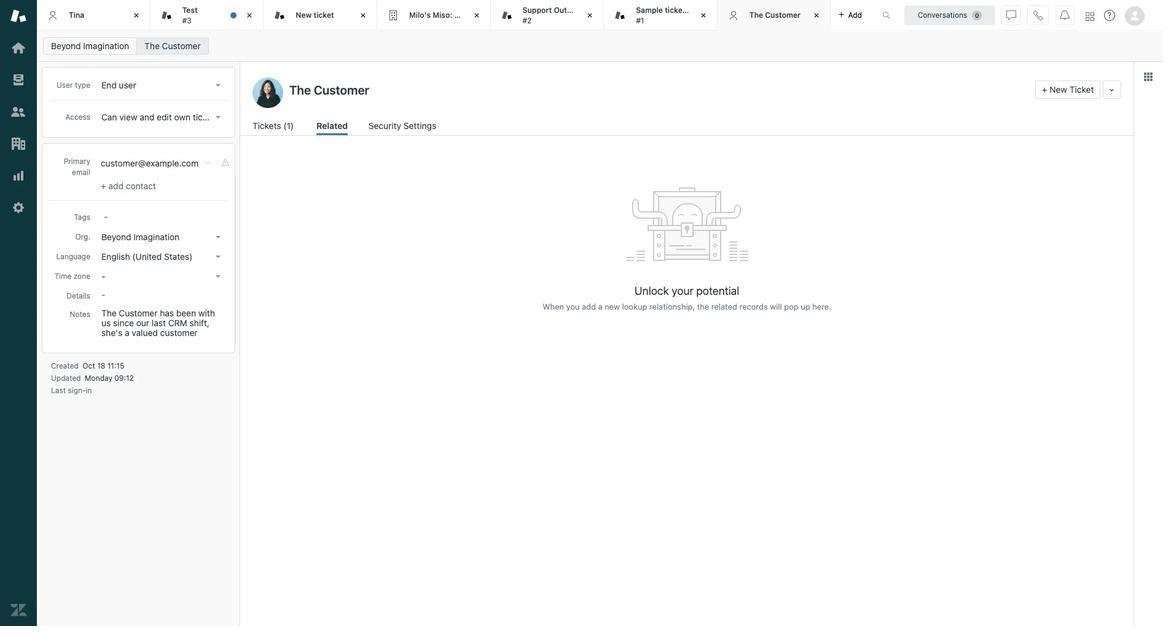 Task type: vqa. For each thing, say whether or not it's contained in the screenshot.
Preferences LINK
no



Task type: locate. For each thing, give the bounding box(es) containing it.
the customer has been with us since our last crm shift, she's a valued customer
[[101, 308, 217, 338]]

with
[[198, 308, 215, 318]]

security settings link
[[369, 119, 440, 135]]

2 horizontal spatial close image
[[584, 9, 596, 22]]

imagination down the "tina" tab
[[83, 41, 129, 51]]

crm
[[168, 318, 187, 328]]

2 horizontal spatial add
[[848, 10, 862, 19]]

add inside unlock your potential when you add a new lookup relationship, the related records will pop up here.
[[582, 302, 596, 312]]

a inside the customer has been with us since our last crm shift, she's a valued customer
[[125, 328, 129, 338]]

access
[[65, 112, 90, 122]]

4 arrow down image from the top
[[216, 275, 221, 278]]

view
[[119, 112, 137, 122]]

+
[[1042, 84, 1048, 95], [101, 181, 106, 191]]

0 vertical spatial imagination
[[83, 41, 129, 51]]

arrow down image inside end user button
[[216, 84, 221, 87]]

beyond inside beyond imagination link
[[51, 41, 81, 51]]

0 horizontal spatial beyond
[[51, 41, 81, 51]]

a
[[598, 302, 603, 312], [125, 328, 129, 338]]

close image inside the customer tab
[[811, 9, 823, 22]]

customer inside the customer has been with us since our last crm shift, she's a valued customer
[[119, 308, 158, 318]]

2 vertical spatial customer
[[119, 308, 158, 318]]

arrow down image
[[216, 84, 221, 87], [216, 116, 221, 119], [216, 236, 221, 238], [216, 275, 221, 278]]

3 arrow down image from the top
[[216, 236, 221, 238]]

1 close image from the left
[[357, 9, 369, 22]]

support outreach #2
[[523, 6, 588, 25]]

admin image
[[10, 200, 26, 216]]

last
[[51, 386, 66, 395]]

1 vertical spatial beyond imagination
[[101, 232, 180, 242]]

has
[[160, 308, 174, 318]]

1 vertical spatial customer
[[162, 41, 201, 51]]

related
[[712, 302, 738, 312]]

beyond imagination up english (united states)
[[101, 232, 180, 242]]

records
[[740, 302, 768, 312]]

end user
[[101, 80, 136, 90]]

1 horizontal spatial customer
[[162, 41, 201, 51]]

0 vertical spatial a
[[598, 302, 603, 312]]

new ticket
[[296, 10, 334, 20]]

2 arrow down image from the top
[[216, 116, 221, 119]]

customers image
[[10, 104, 26, 120]]

1 vertical spatial the customer
[[145, 41, 201, 51]]

zendesk support image
[[10, 8, 26, 24]]

0 vertical spatial beyond imagination
[[51, 41, 129, 51]]

in
[[86, 386, 92, 395]]

the customer tab
[[718, 0, 831, 31]]

zendesk products image
[[1086, 12, 1095, 21]]

0 horizontal spatial +
[[101, 181, 106, 191]]

1 horizontal spatial close image
[[244, 9, 256, 22]]

beyond imagination inside secondary element
[[51, 41, 129, 51]]

1 horizontal spatial the
[[145, 41, 160, 51]]

updated
[[51, 374, 81, 383]]

0 vertical spatial the
[[750, 10, 763, 20]]

2 vertical spatial add
[[582, 302, 596, 312]]

conversations
[[918, 10, 968, 19]]

1 horizontal spatial add
[[582, 302, 596, 312]]

zone
[[74, 272, 90, 281]]

0 horizontal spatial the customer
[[145, 41, 201, 51]]

us
[[101, 318, 111, 328]]

imagination inside button
[[134, 232, 180, 242]]

close image right test #3
[[244, 9, 256, 22]]

own
[[174, 112, 191, 122]]

+ inside button
[[1042, 84, 1048, 95]]

arrow down image up tickets
[[216, 84, 221, 87]]

1 horizontal spatial imagination
[[134, 232, 180, 242]]

details
[[66, 291, 90, 301]]

tab containing test
[[150, 0, 264, 31]]

2 horizontal spatial the
[[750, 10, 763, 20]]

3 close image from the left
[[697, 9, 710, 22]]

arrow down image inside beyond imagination button
[[216, 236, 221, 238]]

2 horizontal spatial customer
[[765, 10, 801, 20]]

+ for + add contact
[[101, 181, 106, 191]]

a right she's
[[125, 328, 129, 338]]

customer
[[765, 10, 801, 20], [162, 41, 201, 51], [119, 308, 158, 318]]

last
[[152, 318, 166, 328]]

+ left 'contact'
[[101, 181, 106, 191]]

1 arrow down image from the top
[[216, 84, 221, 87]]

1 tab from the left
[[150, 0, 264, 31]]

customer inside secondary element
[[162, 41, 201, 51]]

apps image
[[1144, 72, 1154, 82]]

get help image
[[1104, 10, 1116, 21]]

org.
[[75, 232, 90, 242]]

0 vertical spatial the customer
[[750, 10, 801, 20]]

4 close image from the left
[[811, 9, 823, 22]]

close image
[[130, 9, 142, 22], [244, 9, 256, 22], [584, 9, 596, 22]]

1 horizontal spatial +
[[1042, 84, 1048, 95]]

11:15
[[107, 361, 124, 371]]

1 horizontal spatial a
[[598, 302, 603, 312]]

beyond inside beyond imagination button
[[101, 232, 131, 242]]

0 horizontal spatial close image
[[130, 9, 142, 22]]

time
[[54, 272, 72, 281]]

1 close image from the left
[[130, 9, 142, 22]]

0 horizontal spatial the
[[101, 308, 117, 318]]

potential
[[697, 285, 739, 297]]

+ new ticket button
[[1036, 81, 1101, 99]]

the
[[750, 10, 763, 20], [145, 41, 160, 51], [101, 308, 117, 318]]

beyond
[[51, 41, 81, 51], [101, 232, 131, 242]]

None text field
[[286, 81, 1031, 99]]

beyond down tina
[[51, 41, 81, 51]]

pop
[[784, 302, 799, 312]]

1 vertical spatial +
[[101, 181, 106, 191]]

primary
[[64, 157, 90, 166]]

up
[[801, 302, 810, 312]]

new inside button
[[1050, 84, 1068, 95]]

1 horizontal spatial the customer
[[750, 10, 801, 20]]

close image
[[357, 9, 369, 22], [471, 9, 483, 22], [697, 9, 710, 22], [811, 9, 823, 22]]

close image inside new ticket tab
[[357, 9, 369, 22]]

a left new
[[598, 302, 603, 312]]

your
[[672, 285, 694, 297]]

notifications image
[[1060, 10, 1070, 20]]

0 vertical spatial +
[[1042, 84, 1048, 95]]

3 tab from the left
[[491, 0, 604, 31]]

the inside the customer has been with us since our last crm shift, she's a valued customer
[[101, 308, 117, 318]]

close image up 'the customer' link
[[130, 9, 142, 22]]

arrow down image inside 'can view and edit own tickets only' button
[[216, 116, 221, 119]]

tags
[[74, 213, 90, 222]]

1 horizontal spatial beyond
[[101, 232, 131, 242]]

arrow down image up arrow down image
[[216, 236, 221, 238]]

get started image
[[10, 40, 26, 56]]

0 horizontal spatial imagination
[[83, 41, 129, 51]]

0 horizontal spatial customer
[[119, 308, 158, 318]]

+ add contact
[[101, 181, 156, 191]]

support
[[523, 6, 552, 15]]

english (united states) button
[[98, 248, 226, 266]]

1 vertical spatial add
[[108, 181, 124, 191]]

ticket
[[314, 10, 334, 20]]

0 vertical spatial customer
[[765, 10, 801, 20]]

the customer inside secondary element
[[145, 41, 201, 51]]

close image inside '#1' tab
[[697, 9, 710, 22]]

arrow down image left only
[[216, 116, 221, 119]]

secondary element
[[37, 34, 1163, 58]]

2 vertical spatial the
[[101, 308, 117, 318]]

settings
[[404, 120, 436, 131]]

0 vertical spatial new
[[296, 10, 312, 20]]

end
[[101, 80, 117, 90]]

customer
[[160, 328, 198, 338]]

(united
[[132, 251, 162, 262]]

close image for the customer tab
[[811, 9, 823, 22]]

beyond up english
[[101, 232, 131, 242]]

edit
[[157, 112, 172, 122]]

tickets (1)
[[253, 120, 294, 131]]

new
[[296, 10, 312, 20], [1050, 84, 1068, 95]]

the customer
[[750, 10, 801, 20], [145, 41, 201, 51]]

+ left ticket
[[1042, 84, 1048, 95]]

lookup
[[622, 302, 647, 312]]

1 vertical spatial new
[[1050, 84, 1068, 95]]

1 vertical spatial a
[[125, 328, 129, 338]]

here.
[[813, 302, 832, 312]]

arrow down image down arrow down image
[[216, 275, 221, 278]]

primary email
[[64, 157, 90, 177]]

related
[[317, 120, 348, 131]]

beyond imagination down the "tina" tab
[[51, 41, 129, 51]]

imagination inside secondary element
[[83, 41, 129, 51]]

tab
[[150, 0, 264, 31], [377, 0, 491, 31], [491, 0, 604, 31]]

0 horizontal spatial new
[[296, 10, 312, 20]]

3 close image from the left
[[584, 9, 596, 22]]

notes
[[70, 310, 90, 319]]

0 horizontal spatial add
[[108, 181, 124, 191]]

only
[[222, 112, 238, 122]]

0 vertical spatial add
[[848, 10, 862, 19]]

close image for '#1' tab
[[697, 9, 710, 22]]

the
[[697, 302, 709, 312]]

1 vertical spatial beyond
[[101, 232, 131, 242]]

security
[[369, 120, 401, 131]]

beyond imagination
[[51, 41, 129, 51], [101, 232, 180, 242]]

can view and edit own tickets only button
[[98, 109, 238, 126]]

0 horizontal spatial a
[[125, 328, 129, 338]]

1 horizontal spatial new
[[1050, 84, 1068, 95]]

0 vertical spatial beyond
[[51, 41, 81, 51]]

1 vertical spatial the
[[145, 41, 160, 51]]

imagination up english (united states) button
[[134, 232, 180, 242]]

1 vertical spatial imagination
[[134, 232, 180, 242]]

close image up secondary element
[[584, 9, 596, 22]]



Task type: describe. For each thing, give the bounding box(es) containing it.
will
[[770, 302, 782, 312]]

main element
[[0, 0, 37, 626]]

the customer inside tab
[[750, 10, 801, 20]]

arrow down image for view
[[216, 116, 221, 119]]

organizations image
[[10, 136, 26, 152]]

+ new ticket
[[1042, 84, 1094, 95]]

security settings
[[369, 120, 436, 131]]

button displays agent's chat status as invisible. image
[[1007, 10, 1017, 20]]

18
[[97, 361, 105, 371]]

created oct 18 11:15 updated monday 09:12 last sign-in
[[51, 361, 134, 395]]

reporting image
[[10, 168, 26, 184]]

language
[[56, 252, 90, 261]]

english (united states)
[[101, 251, 193, 262]]

you
[[566, 302, 580, 312]]

oct
[[83, 361, 95, 371]]

09:12
[[114, 374, 134, 383]]

- button
[[98, 268, 226, 285]]

since
[[113, 318, 134, 328]]

the inside the customer tab
[[750, 10, 763, 20]]

customer@example.com
[[101, 158, 199, 168]]

the inside 'the customer' link
[[145, 41, 160, 51]]

user type
[[57, 81, 90, 90]]

shift,
[[190, 318, 210, 328]]

can view and edit own tickets only
[[101, 112, 238, 122]]

english
[[101, 251, 130, 262]]

our
[[136, 318, 149, 328]]

beyond imagination button
[[98, 229, 226, 246]]

tina
[[69, 10, 84, 20]]

2 close image from the left
[[244, 9, 256, 22]]

arrow down image
[[216, 256, 221, 258]]

2 close image from the left
[[471, 9, 483, 22]]

customer inside tab
[[765, 10, 801, 20]]

new ticket tab
[[264, 0, 377, 31]]

user
[[57, 81, 73, 90]]

type
[[75, 81, 90, 90]]

2 tab from the left
[[377, 0, 491, 31]]

beyond imagination link
[[43, 37, 137, 55]]

can
[[101, 112, 117, 122]]

monday
[[85, 374, 112, 383]]

arrow down image for imagination
[[216, 236, 221, 238]]

contact
[[126, 181, 156, 191]]

end user button
[[98, 77, 226, 94]]

close image for new ticket tab
[[357, 9, 369, 22]]

when
[[543, 302, 564, 312]]

been
[[176, 308, 196, 318]]

the customer link
[[137, 37, 209, 55]]

#2
[[523, 16, 532, 25]]

unlock
[[635, 285, 669, 297]]

-
[[101, 271, 105, 281]]

arrow down image for user
[[216, 84, 221, 87]]

and
[[140, 112, 154, 122]]

relationship,
[[650, 302, 695, 312]]

#1
[[636, 16, 644, 25]]

views image
[[10, 72, 26, 88]]

tina tab
[[37, 0, 150, 31]]

tabs tab list
[[37, 0, 870, 31]]

created
[[51, 361, 79, 371]]

test
[[182, 6, 198, 15]]

related link
[[317, 119, 348, 135]]

new
[[605, 302, 620, 312]]

she's
[[101, 328, 122, 338]]

a inside unlock your potential when you add a new lookup relationship, the related records will pop up here.
[[598, 302, 603, 312]]

(1)
[[284, 120, 294, 131]]

zendesk image
[[10, 602, 26, 618]]

sign-
[[68, 386, 86, 395]]

add inside popup button
[[848, 10, 862, 19]]

arrow down image inside - 'button'
[[216, 275, 221, 278]]

tickets (1) link
[[253, 119, 296, 135]]

email
[[72, 168, 90, 177]]

user
[[119, 80, 136, 90]]

+ for + new ticket
[[1042, 84, 1048, 95]]

new inside tab
[[296, 10, 312, 20]]

valued
[[132, 328, 158, 338]]

outreach
[[554, 6, 588, 15]]

tab containing support outreach
[[491, 0, 604, 31]]

ticket
[[1070, 84, 1094, 95]]

unlock your potential when you add a new lookup relationship, the related records will pop up here.
[[543, 285, 832, 312]]

- field
[[99, 210, 226, 223]]

states)
[[164, 251, 193, 262]]

time zone
[[54, 272, 90, 281]]

close image inside the "tina" tab
[[130, 9, 142, 22]]

test #3
[[182, 6, 198, 25]]

tickets
[[193, 112, 219, 122]]

beyond imagination inside button
[[101, 232, 180, 242]]

conversations button
[[905, 5, 996, 25]]

#3
[[182, 16, 192, 25]]

#1 tab
[[604, 0, 718, 31]]

tickets
[[253, 120, 281, 131]]



